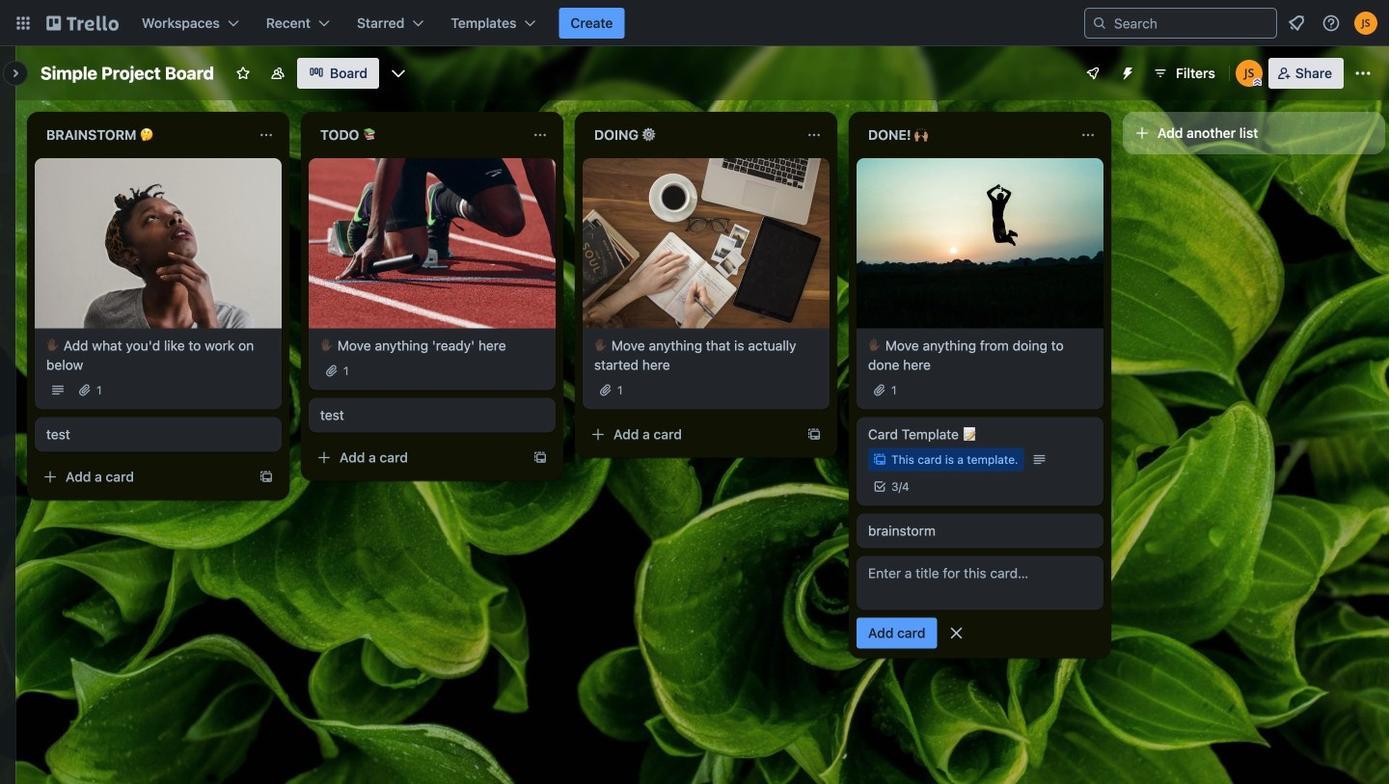 Task type: locate. For each thing, give the bounding box(es) containing it.
None text field
[[35, 120, 251, 151], [309, 120, 525, 151], [857, 120, 1073, 151], [35, 120, 251, 151], [309, 120, 525, 151], [857, 120, 1073, 151]]

None text field
[[583, 120, 799, 151]]

create from template… image
[[807, 427, 822, 443], [533, 450, 548, 466]]

star or unstar board image
[[235, 66, 251, 81]]

john smith (johnsmith38824343) image right the open information menu image
[[1355, 12, 1378, 35]]

create from template… image
[[259, 470, 274, 485]]

1 vertical spatial create from template… image
[[533, 450, 548, 466]]

0 vertical spatial john smith (johnsmith38824343) image
[[1355, 12, 1378, 35]]

0 horizontal spatial john smith (johnsmith38824343) image
[[1236, 60, 1263, 87]]

1 horizontal spatial create from template… image
[[807, 427, 822, 443]]

john smith (johnsmith38824343) image
[[1355, 12, 1378, 35], [1236, 60, 1263, 87]]

workspace visible image
[[270, 66, 286, 81]]

john smith (johnsmith38824343) image down search field
[[1236, 60, 1263, 87]]

back to home image
[[46, 8, 119, 39]]

Board name text field
[[31, 58, 224, 89]]

cancel image
[[947, 624, 966, 643]]

customize views image
[[389, 64, 408, 83]]



Task type: vqa. For each thing, say whether or not it's contained in the screenshot.
Back to home "image"
yes



Task type: describe. For each thing, give the bounding box(es) containing it.
show menu image
[[1354, 64, 1373, 83]]

Enter a title for this card… text field
[[857, 556, 1104, 610]]

primary element
[[0, 0, 1389, 46]]

1 vertical spatial john smith (johnsmith38824343) image
[[1236, 60, 1263, 87]]

0 horizontal spatial create from template… image
[[533, 450, 548, 466]]

1 horizontal spatial john smith (johnsmith38824343) image
[[1355, 12, 1378, 35]]

automation image
[[1112, 58, 1139, 85]]

this member is an admin of this board. image
[[1253, 78, 1262, 87]]

Search field
[[1108, 10, 1276, 37]]

open information menu image
[[1322, 14, 1341, 33]]

0 notifications image
[[1285, 12, 1308, 35]]

search image
[[1092, 15, 1108, 31]]

0 vertical spatial create from template… image
[[807, 427, 822, 443]]

power ups image
[[1085, 66, 1101, 81]]



